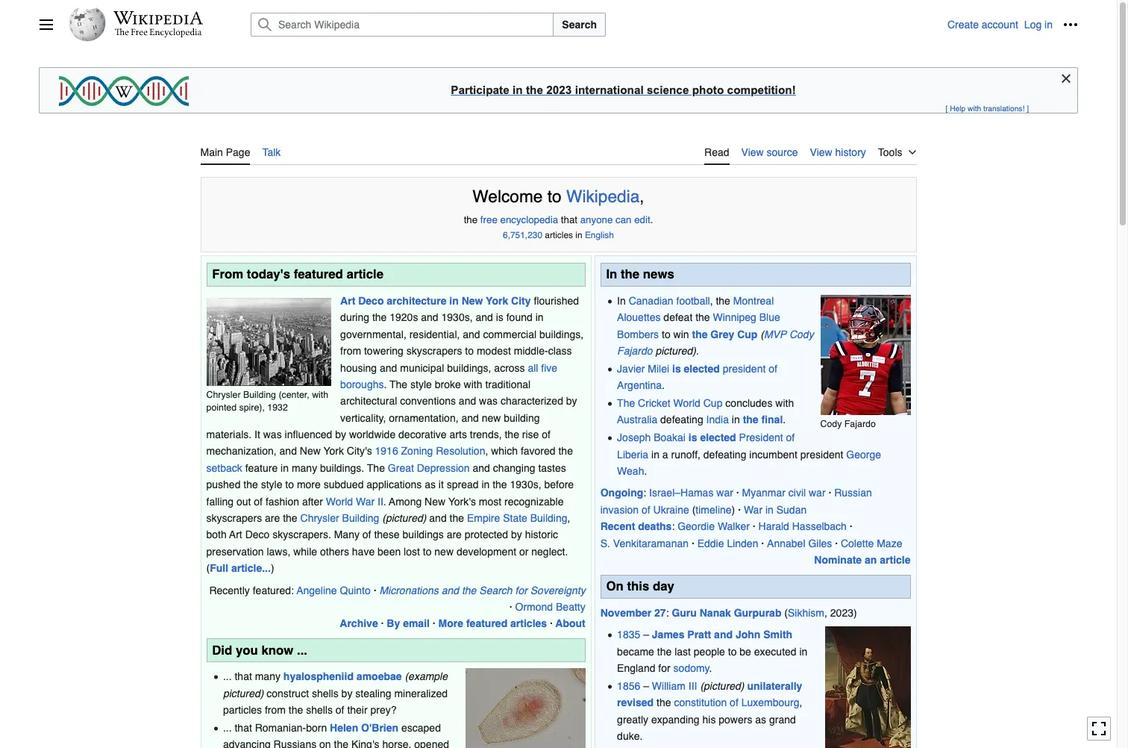 Task type: locate. For each thing, give the bounding box(es) containing it.
and up arts
[[462, 412, 479, 424]]

main content
[[195, 131, 923, 748]]

in left english
[[576, 230, 583, 240]]

. down people
[[710, 662, 713, 674]]

0 horizontal spatial search
[[480, 584, 513, 596]]

, inside , both art deco skyscrapers. many of these buildings are protected by historic preservation laws, while others have been lost to new development or neglect. (
[[568, 512, 571, 524]]

is for javier
[[673, 363, 681, 375]]

laws,
[[267, 546, 291, 558]]

1 horizontal spatial (
[[761, 328, 765, 340]]

0 vertical spatial (
[[761, 328, 765, 340]]

city
[[512, 295, 531, 307]]

escaped
[[402, 722, 441, 734]]

... down particles in the bottom left of the page
[[223, 722, 232, 734]]

cup
[[738, 328, 758, 340], [704, 397, 723, 409]]

search up the more featured articles link
[[480, 584, 513, 596]]

1930s, up recognizable
[[510, 479, 542, 491]]

– right 1856 link
[[644, 680, 650, 692]]

spire),
[[239, 402, 265, 413]]

the free encyclopedia image
[[115, 28, 202, 38]]

1 vertical spatial style
[[261, 479, 283, 491]]

with right broke
[[464, 378, 483, 390]]

... for ... that many hyalospheniid amoebae
[[223, 671, 232, 683]]

1 view from the left
[[742, 146, 764, 158]]

1916 zoning resolution , which favored the setback feature in many buildings. the great depression
[[206, 445, 573, 474]]

articles inside the free encyclopedia that anyone can edit . 6,751,230 articles in english
[[545, 230, 573, 240]]

in inside personal tools navigation
[[1045, 19, 1054, 31]]

1 horizontal spatial war
[[809, 487, 826, 499]]

1 horizontal spatial world
[[674, 397, 701, 409]]

search button
[[553, 13, 606, 37]]

1 vertical spatial 1930s,
[[510, 479, 542, 491]]

cody right the mvp 'link'
[[790, 328, 814, 340]]

with right help
[[968, 104, 982, 113]]

many up the construct
[[255, 671, 281, 683]]

1 vertical spatial for
[[659, 662, 671, 674]]

elected down india link
[[701, 432, 737, 444]]

0 horizontal spatial are
[[265, 512, 280, 524]]

1 horizontal spatial was
[[479, 395, 498, 407]]

pictured) inside (example pictured)
[[223, 688, 264, 699]]

of left the their on the left
[[336, 704, 345, 716]]

1 horizontal spatial is
[[673, 363, 681, 375]]

1 horizontal spatial article
[[880, 554, 911, 566]]

, greatly expanding his powers as grand duke.
[[618, 697, 803, 742]]

with inside . the style broke with traditional architectural conventions and was characterized by verticality, ornamentation, and new building materials. it was influenced by worldwide decorative arts trends, the rise of mechanization, and new york city's
[[464, 378, 483, 390]]

from inside flourished during the 1920s and 1930s, and is found in governmental, residential, and commercial buildings, from towering skyscrapers to modest middle-class housing and municipal buildings, across
[[341, 345, 361, 357]]

the inside 1835 – james pratt and john smith became the last people to be executed in england for
[[658, 646, 672, 658]]

0 horizontal spatial as
[[425, 479, 436, 491]]

of up incumbent
[[787, 432, 795, 444]]

among
[[389, 496, 422, 507]]

president inside president of argentina
[[723, 363, 766, 375]]

war right civil
[[809, 487, 826, 499]]

read
[[705, 146, 730, 158]]

and up more on the bottom
[[442, 584, 459, 596]]

1 horizontal spatial cup
[[738, 328, 758, 340]]

(pictured) up the constitution of luxembourg at the right bottom of the page
[[701, 680, 745, 692]]

0 vertical spatial article
[[347, 267, 384, 282]]

the down municipal
[[390, 378, 408, 390]]

world down president of argentina
[[674, 397, 701, 409]]

mineralized
[[395, 688, 448, 699]]

0 horizontal spatial is
[[496, 312, 504, 324]]

0 horizontal spatial the
[[367, 462, 385, 474]]

1 horizontal spatial fajardo
[[845, 418, 876, 429]]

recently featured:
[[209, 584, 297, 596]]

1 horizontal spatial the
[[390, 378, 408, 390]]

many up more
[[292, 462, 317, 474]]

english link
[[585, 230, 614, 240]]

from up "housing"
[[341, 345, 361, 357]]

in right india
[[732, 414, 740, 426]]

1 – from the top
[[644, 629, 650, 641]]

0 horizontal spatial was
[[263, 429, 282, 441]]

0 horizontal spatial pictured)
[[223, 688, 264, 699]]

guru nanak gurpurab link
[[672, 607, 782, 619]]

king's
[[352, 739, 380, 748]]

1 vertical spatial from
[[265, 704, 286, 716]]

municipal
[[400, 362, 445, 374]]

1856
[[618, 680, 641, 692]]

hide image
[[1058, 69, 1076, 87]]

great
[[388, 462, 414, 474]]

view inside "view source" link
[[742, 146, 764, 158]]

unilaterally revised
[[618, 680, 803, 709]]

an
[[865, 554, 878, 566]]

from
[[341, 345, 361, 357], [265, 704, 286, 716]]

0 horizontal spatial president
[[723, 363, 766, 375]]

in right "participate"
[[513, 83, 523, 96]]

1 vertical spatial york
[[324, 445, 344, 457]]

luxembourg
[[742, 697, 800, 709]]

(pictured) down among
[[383, 512, 427, 524]]

chrysler building link
[[301, 512, 380, 524]]

in right log
[[1045, 19, 1054, 31]]

0 vertical spatial chrysler
[[206, 389, 241, 400]]

and inside 1835 – james pratt and john smith became the last people to be executed in england for
[[715, 629, 733, 641]]

was down traditional
[[479, 395, 498, 407]]

javier
[[618, 363, 645, 375]]

from up romanian-
[[265, 704, 286, 716]]

with right (center, in the bottom left of the page
[[312, 389, 329, 400]]

of right out
[[254, 496, 263, 507]]

fajardo down bombers
[[618, 345, 653, 357]]

are inside the . among new york's most recognizable skyscrapers are the
[[265, 512, 280, 524]]

featured right today's
[[294, 267, 343, 282]]

2 war from the left
[[809, 487, 826, 499]]

in for in the news
[[607, 267, 618, 282]]

to inside 1835 – james pratt and john smith became the last people to be executed in england for
[[729, 646, 737, 658]]

2 vertical spatial new
[[425, 496, 446, 507]]

are down fashion
[[265, 512, 280, 524]]

anyone
[[581, 215, 613, 226]]

ormond beatty link
[[516, 601, 586, 613]]

0 horizontal spatial new
[[435, 546, 454, 558]]

new up trends,
[[482, 412, 501, 424]]

1 vertical spatial ...
[[223, 722, 232, 734]]

personal tools navigation
[[948, 13, 1083, 37]]

buildings.
[[320, 462, 365, 474]]

2023)
[[831, 607, 858, 619]]

0 vertical spatial search
[[562, 19, 597, 31]]

2 horizontal spatial building
[[531, 512, 568, 524]]

sikhism link
[[788, 607, 825, 619]]

of inside , both art deco skyscrapers. many of these buildings are protected by historic preservation laws, while others have been lost to new development or neglect. (
[[363, 529, 371, 541]]

you
[[236, 643, 258, 657]]

0 vertical spatial articles
[[545, 230, 573, 240]]

0 horizontal spatial war
[[717, 487, 734, 499]]

elected down cody fajardo link
[[684, 363, 720, 375]]

in inside 1916 zoning resolution , which favored the setback feature in many buildings. the great depression
[[281, 462, 289, 474]]

colette
[[841, 537, 875, 549]]

war
[[744, 504, 763, 516]]

view inside view history link
[[811, 146, 833, 158]]

0 horizontal spatial for
[[516, 584, 528, 596]]

0 vertical spatial (pictured)
[[383, 512, 427, 524]]

a
[[663, 448, 669, 460]]

the inside the free encyclopedia that anyone can edit . 6,751,230 articles in english
[[464, 215, 478, 226]]

0 vertical spatial featured
[[294, 267, 343, 282]]

banner logo image
[[59, 76, 189, 106]]

: down weah
[[644, 487, 647, 499]]

the
[[526, 83, 544, 96], [464, 215, 478, 226], [621, 267, 640, 282], [716, 295, 731, 307], [373, 312, 387, 324], [696, 312, 711, 324], [693, 328, 708, 340], [743, 414, 759, 426], [505, 429, 520, 441], [559, 445, 573, 457], [244, 479, 258, 491], [493, 479, 507, 491], [283, 512, 298, 524], [450, 512, 464, 524], [462, 584, 477, 596], [658, 646, 672, 658], [657, 697, 672, 709], [289, 704, 303, 716], [334, 739, 349, 748]]

1 horizontal spatial new
[[425, 496, 446, 507]]

log in and more options image
[[1064, 17, 1079, 32]]

0 vertical spatial elected
[[684, 363, 720, 375]]

. inside . the style broke with traditional architectural conventions and was characterized by verticality, ornamentation, and new building materials. it was influenced by worldwide decorative arts trends, the rise of mechanization, and new york city's
[[384, 378, 387, 390]]

sodomy .
[[674, 662, 713, 674]]

the inside the cricket world cup concludes with australia defeating india in the final .
[[618, 397, 636, 409]]

archive
[[340, 618, 378, 630]]

is elected link for president
[[689, 432, 737, 444]]

their
[[347, 704, 368, 716]]

talk link
[[262, 137, 281, 164]]

1930s, inside 'and changing tastes pushed the style to more subdued applications as it spread in the 1930s, before falling out of fashion after'
[[510, 479, 542, 491]]

elected
[[684, 363, 720, 375], [701, 432, 737, 444]]

ongoing
[[601, 487, 644, 499]]

1 vertical spatial articles
[[511, 618, 547, 630]]

york left city
[[486, 295, 509, 307]]

in inside the cricket world cup concludes with australia defeating india in the final .
[[732, 414, 740, 426]]

development
[[457, 546, 517, 558]]

article down maze at the bottom
[[880, 554, 911, 566]]

that down you at the bottom of page
[[235, 671, 252, 683]]

1 vertical spatial article
[[880, 554, 911, 566]]

of inside 'and changing tastes pushed the style to more subdued applications as it spread in the 1930s, before falling out of fashion after'
[[254, 496, 263, 507]]

0 horizontal spatial building
[[243, 389, 276, 400]]

2 horizontal spatial the
[[618, 397, 636, 409]]

0 horizontal spatial (pictured)
[[383, 512, 427, 524]]

search inside search button
[[562, 19, 597, 31]]

2 – from the top
[[644, 680, 650, 692]]

0 vertical spatial defeating
[[661, 414, 704, 426]]

new left city
[[462, 295, 483, 307]]

– right 1835
[[644, 629, 650, 641]]

as inside , greatly expanding his powers as grand duke.
[[756, 714, 767, 726]]

, down trends,
[[486, 445, 489, 457]]

world up chrysler building link
[[326, 496, 353, 507]]

to right lost
[[423, 546, 432, 558]]

traditional
[[486, 378, 531, 390]]

1 vertical spatial (
[[206, 562, 210, 574]]

and up people
[[715, 629, 733, 641]]

chrysler inside chrysler building (center, with pointed spire), 1932
[[206, 389, 241, 400]]

smith
[[764, 629, 793, 641]]

. inside the free encyclopedia that anyone can edit . 6,751,230 articles in english
[[651, 215, 654, 226]]

1 horizontal spatial view
[[811, 146, 833, 158]]

1 vertical spatial new
[[435, 546, 454, 558]]

by right characterized
[[567, 395, 578, 407]]

the inside the . among new york's most recognizable skyscrapers are the
[[283, 512, 298, 524]]

0 horizontal spatial cody
[[790, 328, 814, 340]]

is inside flourished during the 1920s and 1930s, and is found in governmental, residential, and commercial buildings, from towering skyscrapers to modest middle-class housing and municipal buildings, across
[[496, 312, 504, 324]]

0 vertical spatial shells
[[312, 688, 339, 699]]

1 vertical spatial pictured)
[[223, 688, 264, 699]]

cody right final
[[821, 418, 843, 429]]

: for deaths
[[672, 521, 675, 533]]

defeat
[[664, 312, 693, 324]]

in canadian football , the
[[618, 295, 734, 307]]

was right it
[[263, 429, 282, 441]]

1 vertical spatial are
[[447, 529, 462, 541]]

1 vertical spatial president
[[801, 448, 844, 460]]

style down the feature
[[261, 479, 283, 491]]

and up residential,
[[421, 312, 439, 324]]

are
[[265, 512, 280, 524], [447, 529, 462, 541]]

york
[[486, 295, 509, 307], [324, 445, 344, 457]]

the
[[390, 378, 408, 390], [618, 397, 636, 409], [367, 462, 385, 474]]

of right rise
[[542, 429, 551, 441]]

2 vertical spatial is
[[689, 432, 698, 444]]

0 vertical spatial as
[[425, 479, 436, 491]]

, down before
[[568, 512, 571, 524]]

middle-
[[514, 345, 549, 357]]

boakai
[[654, 432, 686, 444]]

. up president
[[783, 414, 786, 426]]

for up william iii
[[659, 662, 671, 674]]

skyscrapers
[[407, 345, 463, 357], [206, 512, 262, 524]]

more featured articles
[[439, 618, 547, 630]]

in inside 'and changing tastes pushed the style to more subdued applications as it spread in the 1930s, before falling out of fashion after'
[[482, 479, 490, 491]]

elected for joseph boakai is elected
[[701, 432, 737, 444]]

that inside the free encyclopedia that anyone can edit . 6,751,230 articles in english
[[561, 215, 578, 226]]

1 vertical spatial was
[[263, 429, 282, 441]]

nanak
[[700, 607, 732, 619]]

during
[[341, 312, 370, 324]]

( down blue
[[761, 328, 765, 340]]

ornamentation,
[[389, 412, 459, 424]]

. down milei
[[662, 380, 665, 391]]

in up most
[[482, 479, 490, 491]]

new york city skyline image
[[206, 298, 331, 386]]

1 vertical spatial the
[[618, 397, 636, 409]]

shells down hyalospheniid on the bottom left of the page
[[312, 688, 339, 699]]

0 horizontal spatial many
[[255, 671, 281, 683]]

from inside the construct shells by stealing mineralized particles from the shells of their prey?
[[265, 704, 286, 716]]

1 horizontal spatial search
[[562, 19, 597, 31]]

the inside flourished during the 1920s and 1930s, and is found in governmental, residential, and commercial buildings, from towering skyscrapers to modest middle-class housing and municipal buildings, across
[[373, 312, 387, 324]]

1 vertical spatial is
[[673, 363, 681, 375]]

to inside , both art deco skyscrapers. many of these buildings are protected by historic preservation laws, while others have been lost to new development or neglect. (
[[423, 546, 432, 558]]

: down ukraine
[[672, 521, 675, 533]]

the final link
[[743, 414, 783, 426]]

1 vertical spatial many
[[255, 671, 281, 683]]

, inside 1916 zoning resolution , which favored the setback feature in many buildings. the great depression
[[486, 445, 489, 457]]

buildings,
[[540, 328, 584, 340], [447, 362, 492, 374]]

great depression link
[[388, 462, 470, 474]]

view left source
[[742, 146, 764, 158]]

1 vertical spatial –
[[644, 680, 650, 692]]

in right the feature
[[281, 462, 289, 474]]

winnipeg blue bombers
[[618, 312, 781, 340]]

civil
[[789, 487, 806, 499]]

recent deaths :
[[601, 521, 678, 533]]

1 vertical spatial cody
[[821, 418, 843, 429]]

to left modest
[[465, 345, 474, 357]]

prey?
[[371, 704, 397, 716]]

chrysler down 'after'
[[301, 512, 339, 524]]

1 ... from the top
[[223, 671, 232, 683]]

in down english
[[607, 267, 618, 282]]

0 horizontal spatial 1930s,
[[442, 312, 473, 324]]

defeating
[[661, 414, 704, 426], [704, 448, 747, 460]]

the down the 1916
[[367, 462, 385, 474]]

1 horizontal spatial :
[[667, 607, 669, 619]]

menu image
[[39, 17, 54, 32]]

2 view from the left
[[811, 146, 833, 158]]

commercial
[[483, 328, 537, 340]]

shells up born
[[306, 704, 333, 716]]

0 vertical spatial is elected link
[[673, 363, 720, 375]]

of inside russian invasion of ukraine
[[642, 504, 651, 516]]

style inside . the style broke with traditional architectural conventions and was characterized by verticality, ornamentation, and new building materials. it was influenced by worldwide decorative arts trends, the rise of mechanization, and new york city's
[[411, 378, 432, 390]]

0 vertical spatial fajardo
[[618, 345, 653, 357]]

the inside 1916 zoning resolution , which favored the setback feature in many buildings. the great depression
[[367, 462, 385, 474]]

york inside . the style broke with traditional architectural conventions and was characterized by verticality, ornamentation, and new building materials. it was influenced by worldwide decorative arts trends, the rise of mechanization, and new york city's
[[324, 445, 344, 457]]

wikipedia image
[[113, 11, 203, 25]]

with inside the cricket world cup concludes with australia defeating india in the final .
[[776, 397, 795, 409]]

cup up india
[[704, 397, 723, 409]]

... down did
[[223, 671, 232, 683]]

welcome
[[473, 187, 543, 206]]

2 horizontal spatial :
[[672, 521, 675, 533]]

be
[[740, 646, 752, 658]]

(
[[761, 328, 765, 340], [206, 562, 210, 574], [785, 607, 788, 619]]

by email
[[387, 618, 430, 630]]

of inside the construct shells by stealing mineralized particles from the shells of their prey?
[[336, 704, 345, 716]]

. up architectural at the left bottom of page
[[384, 378, 387, 390]]

recent
[[601, 521, 636, 533]]

new up chrysler building (pictured) and the empire state building
[[425, 496, 446, 507]]

1 vertical spatial cup
[[704, 397, 723, 409]]

0 vertical spatial cody
[[790, 328, 814, 340]]

1 vertical spatial art
[[229, 529, 242, 541]]

pictured) down win
[[653, 345, 697, 357]]

articles down the ormond
[[511, 618, 547, 630]]

particles
[[223, 704, 262, 716]]

new down influenced
[[300, 445, 321, 457]]

1 horizontal spatial art
[[341, 295, 356, 307]]

venkitaramanan
[[614, 537, 689, 549]]

skyscrapers down residential,
[[407, 345, 463, 357]]

2 horizontal spatial is
[[689, 432, 698, 444]]

is elected link
[[673, 363, 720, 375], [689, 432, 737, 444]]

in a runoff, defeating incumbent president
[[649, 448, 847, 460]]

that down welcome to wikipedia , at the top of the page
[[561, 215, 578, 226]]

planocarina marginata, a hyalospheniid amoeba image
[[466, 669, 586, 748]]

0 vertical spatial president
[[723, 363, 766, 375]]

building down world war ii
[[342, 512, 380, 524]]

27
[[655, 607, 667, 619]]

style down municipal
[[411, 378, 432, 390]]

for up the ormond
[[516, 584, 528, 596]]

( up smith
[[785, 607, 788, 619]]

revised
[[618, 697, 654, 709]]

york up buildings.
[[324, 445, 344, 457]]

– for 1835
[[644, 629, 650, 641]]

and inside 'and changing tastes pushed the style to more subdued applications as it spread in the 1930s, before falling out of fashion after'
[[473, 462, 490, 474]]

to up fashion
[[285, 479, 294, 491]]

competition!
[[728, 83, 797, 96]]

william iii image
[[825, 627, 911, 748]]

0 horizontal spatial york
[[324, 445, 344, 457]]

2 ... from the top
[[223, 722, 232, 734]]

0 vertical spatial are
[[265, 512, 280, 524]]

cup down winnipeg
[[738, 328, 758, 340]]

0 vertical spatial 1930s,
[[442, 312, 473, 324]]

to inside 'and changing tastes pushed the style to more subdued applications as it spread in the 1930s, before falling out of fashion after'
[[285, 479, 294, 491]]

– inside 1835 – james pratt and john smith became the last people to be executed in england for
[[644, 629, 650, 641]]

fajardo inside cody fajardo
[[618, 345, 653, 357]]

in right 'found'
[[536, 312, 544, 324]]

chrysler for chrysler building (center, with pointed spire), 1932
[[206, 389, 241, 400]]

1 vertical spatial new
[[300, 445, 321, 457]]

pictured) up particles in the bottom left of the page
[[223, 688, 264, 699]]

0 vertical spatial in
[[607, 267, 618, 282]]

0 vertical spatial –
[[644, 629, 650, 641]]

0 vertical spatial many
[[292, 462, 317, 474]]

0 horizontal spatial article
[[347, 267, 384, 282]]

that
[[561, 215, 578, 226], [235, 671, 252, 683], [235, 722, 252, 734]]

1 horizontal spatial are
[[447, 529, 462, 541]]

deco
[[359, 295, 384, 307], [245, 529, 270, 541]]

many inside 1916 zoning resolution , which favored the setback feature in many buildings. the great depression
[[292, 462, 317, 474]]

joseph boakai is elected
[[618, 432, 737, 444]]

is up commercial
[[496, 312, 504, 324]]

1 vertical spatial deco
[[245, 529, 270, 541]]

before
[[545, 479, 574, 491]]

by down hyalospheniid amoebae link at the bottom left
[[342, 688, 353, 699]]

0 horizontal spatial fajardo
[[618, 345, 653, 357]]

0 vertical spatial the
[[390, 378, 408, 390]]

1 vertical spatial elected
[[701, 432, 737, 444]]

1 horizontal spatial buildings,
[[540, 328, 584, 340]]

cody fajardo
[[618, 328, 814, 357], [821, 418, 876, 429]]

building for (center,
[[243, 389, 276, 400]]

. down liberia
[[645, 465, 648, 477]]

and up spread
[[473, 462, 490, 474]]

born
[[306, 722, 327, 734]]

new inside , both art deco skyscrapers. many of these buildings are protected by historic preservation laws, while others have been lost to new development or neglect. (
[[435, 546, 454, 558]]

with inside chrysler building (center, with pointed spire), 1932
[[312, 389, 329, 400]]

building inside chrysler building (center, with pointed spire), 1932
[[243, 389, 276, 400]]

for inside 1835 – james pratt and john smith became the last people to be executed in england for
[[659, 662, 671, 674]]

0 horizontal spatial skyscrapers
[[206, 512, 262, 524]]

1 horizontal spatial pictured)
[[653, 345, 697, 357]]

0 horizontal spatial (
[[206, 562, 210, 574]]

. inside the . among new york's most recognizable skyscrapers are the
[[384, 496, 387, 507]]

articles
[[545, 230, 573, 240], [511, 618, 547, 630]]

2 vertical spatial :
[[667, 607, 669, 619]]

worldwide
[[349, 429, 396, 441]]

fajardo up "george"
[[845, 418, 876, 429]]

five
[[542, 362, 558, 374]]

1 vertical spatial skyscrapers
[[206, 512, 262, 524]]

art up during
[[341, 295, 356, 307]]



Task type: vqa. For each thing, say whether or not it's contained in the screenshot.
the Larsson
no



Task type: describe. For each thing, give the bounding box(es) containing it.
and up commercial
[[476, 312, 493, 324]]

the inside 1916 zoning resolution , which favored the setback feature in many buildings. the great depression
[[559, 445, 573, 457]]

deco inside , both art deco skyscrapers. many of these buildings are protected by historic preservation laws, while others have been lost to new development or neglect. (
[[245, 529, 270, 541]]

that for ... that romanian-born helen o'brien
[[235, 722, 252, 734]]

0 vertical spatial pictured)
[[653, 345, 697, 357]]

winnipeg
[[713, 312, 757, 324]]

new inside . the style broke with traditional architectural conventions and was characterized by verticality, ornamentation, and new building materials. it was influenced by worldwide decorative arts trends, the rise of mechanization, and new york city's
[[482, 412, 501, 424]]

0 vertical spatial art
[[341, 295, 356, 307]]

by down verticality,
[[335, 429, 346, 441]]

lost
[[404, 546, 420, 558]]

horse,
[[383, 739, 412, 748]]

by inside , both art deco skyscrapers. many of these buildings are protected by historic preservation laws, while others have been lost to new development or neglect. (
[[511, 529, 523, 541]]

source
[[767, 146, 799, 158]]

mvp
[[765, 328, 787, 340]]

talk
[[262, 146, 281, 158]]

skyscrapers inside flourished during the 1920s and 1930s, and is found in governmental, residential, and commercial buildings, from towering skyscrapers to modest middle-class housing and municipal buildings, across
[[407, 345, 463, 357]]

world war ii link
[[326, 496, 384, 507]]

which
[[491, 445, 518, 457]]

create
[[948, 19, 980, 31]]

india
[[707, 414, 729, 426]]

geordie walker
[[678, 521, 750, 533]]

to win the grey cup
[[659, 328, 758, 340]]

broke
[[435, 378, 461, 390]]

page
[[226, 146, 250, 158]]

the inside . the style broke with traditional architectural conventions and was characterized by verticality, ornamentation, and new building materials. it was influenced by worldwide decorative arts trends, the rise of mechanization, and new york city's
[[505, 429, 520, 441]]

, up edit
[[640, 187, 645, 206]]

style inside 'and changing tastes pushed the style to more subdued applications as it spread in the 1930s, before falling out of fashion after'
[[261, 479, 283, 491]]

0 vertical spatial cup
[[738, 328, 758, 340]]

liberia
[[618, 448, 649, 460]]

anyone can edit link
[[581, 215, 651, 226]]

angeline quinto
[[297, 584, 371, 596]]

england
[[618, 662, 656, 674]]

( inside , both art deco skyscrapers. many of these buildings are protected by historic preservation laws, while others have been lost to new development or neglect. (
[[206, 562, 210, 574]]

0 horizontal spatial buildings,
[[447, 362, 492, 374]]

0 horizontal spatial cody fajardo
[[618, 328, 814, 357]]

the inside . the style broke with traditional architectural conventions and was characterized by verticality, ornamentation, and new building materials. it was influenced by worldwide decorative arts trends, the rise of mechanization, and new york city's
[[390, 378, 408, 390]]

defeating inside the cricket world cup concludes with australia defeating india in the final .
[[661, 414, 704, 426]]

harald hasselbach link
[[759, 521, 847, 533]]

full article... link
[[210, 562, 271, 574]]

Search search field
[[233, 13, 948, 37]]

sodomy
[[674, 662, 710, 674]]

new inside . the style broke with traditional architectural conventions and was characterized by verticality, ornamentation, and new building materials. it was influenced by worldwide decorative arts trends, the rise of mechanization, and new york city's
[[300, 445, 321, 457]]

art inside , both art deco skyscrapers. many of these buildings are protected by historic preservation laws, while others have been lost to new development or neglect. (
[[229, 529, 242, 541]]

view source
[[742, 146, 799, 158]]

can
[[616, 215, 632, 226]]

deaths
[[639, 521, 672, 533]]

neglect.
[[532, 546, 568, 558]]

the inside 'escaped advancing russians on the king's horse, opened'
[[334, 739, 349, 748]]

for inside micronations and the search for sovereignty ormond beatty
[[516, 584, 528, 596]]

architectural
[[341, 395, 397, 407]]

his
[[703, 714, 716, 726]]

1 vertical spatial world
[[326, 496, 353, 507]]

, left '2023)'
[[825, 607, 828, 619]]

view for view source
[[742, 146, 764, 158]]

Search Wikipedia search field
[[251, 13, 554, 37]]

annabel
[[768, 537, 806, 549]]

sovereignty
[[531, 584, 586, 596]]

out
[[237, 496, 251, 507]]

of up powers
[[730, 697, 739, 709]]

annabel giles
[[768, 537, 833, 549]]

skyscrapers inside the . among new york's most recognizable skyscrapers are the
[[206, 512, 262, 524]]

[
[[946, 104, 948, 113]]

search inside micronations and the search for sovereignty ormond beatty
[[480, 584, 513, 596]]

art deco architecture in new york city link
[[341, 295, 531, 307]]

of inside president of liberia
[[787, 432, 795, 444]]

. down 'to win the grey cup'
[[697, 345, 699, 357]]

1 war from the left
[[717, 487, 734, 499]]

by inside the construct shells by stealing mineralized particles from the shells of their prey?
[[342, 688, 353, 699]]

recognizable
[[505, 496, 564, 507]]

news
[[644, 267, 675, 282]]

helen
[[330, 722, 359, 734]]

in inside 1835 – james pratt and john smith became the last people to be executed in england for
[[800, 646, 808, 658]]

1 vertical spatial featured
[[467, 618, 508, 630]]

president
[[740, 432, 784, 444]]

incumbent
[[750, 448, 798, 460]]

resolution
[[436, 445, 486, 457]]

and up buildings
[[430, 512, 447, 524]]

york's
[[449, 496, 476, 507]]

1 vertical spatial cody fajardo
[[821, 418, 876, 429]]

0 vertical spatial york
[[486, 295, 509, 307]]

2 vertical spatial (
[[785, 607, 788, 619]]

]
[[1028, 104, 1030, 113]]

rise
[[523, 429, 539, 441]]

romanian-
[[255, 722, 306, 734]]

2 horizontal spatial new
[[462, 295, 483, 307]]

read link
[[705, 137, 730, 165]]

depression
[[417, 462, 470, 474]]

in for in canadian football , the
[[618, 295, 626, 307]]

... for ... that romanian-born helen o'brien
[[223, 722, 232, 734]]

others
[[320, 546, 349, 558]]

and down influenced
[[280, 445, 297, 457]]

of inside . the style broke with traditional architectural conventions and was characterized by verticality, ornamentation, and new building materials. it was influenced by worldwide decorative arts trends, the rise of mechanization, and new york city's
[[542, 429, 551, 441]]

james pratt and john smith link
[[652, 629, 793, 641]]

fullscreen image
[[1092, 722, 1107, 737]]

montreal
[[734, 295, 774, 307]]

conventions
[[400, 395, 456, 407]]

1930s, inside flourished during the 1920s and 1930s, and is found in governmental, residential, and commercial buildings, from towering skyscrapers to modest middle-class housing and municipal buildings, across
[[442, 312, 473, 324]]

history
[[836, 146, 867, 158]]

new inside the . among new york's most recognizable skyscrapers are the
[[425, 496, 446, 507]]

view for view history
[[811, 146, 833, 158]]

did you know ...
[[212, 643, 308, 657]]

cup inside the cricket world cup concludes with australia defeating india in the final .
[[704, 397, 723, 409]]

1 horizontal spatial president
[[801, 448, 844, 460]]

is elected link for president
[[673, 363, 720, 375]]

pushed
[[206, 479, 241, 491]]

1 horizontal spatial deco
[[359, 295, 384, 307]]

constitution of luxembourg link
[[675, 697, 800, 709]]

elected for javier milei is elected
[[684, 363, 720, 375]]

ormond
[[516, 601, 553, 613]]

building for (pictured)
[[342, 512, 380, 524]]

welcome to wikipedia ,
[[473, 187, 645, 206]]

november
[[601, 607, 652, 619]]

pointed
[[206, 402, 237, 413]]

chrysler for chrysler building (pictured) and the empire state building
[[301, 512, 339, 524]]

is for joseph
[[689, 432, 698, 444]]

and down towering
[[380, 362, 398, 374]]

are inside , both art deco skyscrapers. many of these buildings are protected by historic preservation laws, while others have been lost to new development or neglect. (
[[447, 529, 462, 541]]

in inside flourished during the 1920s and 1930s, and is found in governmental, residential, and commercial buildings, from towering skyscrapers to modest middle-class housing and municipal buildings, across
[[536, 312, 544, 324]]

– for 1856
[[644, 680, 650, 692]]

in left a
[[652, 448, 660, 460]]

[ help with translations! ]
[[946, 104, 1030, 113]]

and up modest
[[463, 328, 481, 340]]

construct shells by stealing mineralized particles from the shells of their prey?
[[223, 688, 448, 716]]

edit
[[635, 215, 651, 226]]

1 vertical spatial defeating
[[704, 448, 747, 460]]

email
[[403, 618, 430, 630]]

cody inside cody fajardo
[[790, 328, 814, 340]]

[ help with translations! ] link
[[946, 104, 1030, 113]]

the cricket world cup concludes with australia defeating india in the final .
[[618, 397, 795, 426]]

1 vertical spatial fajardo
[[845, 418, 876, 429]]

1 vertical spatial shells
[[306, 704, 333, 716]]

. inside the cricket world cup concludes with australia defeating india in the final .
[[783, 414, 786, 426]]

main content containing welcome to
[[195, 131, 923, 748]]

create account log in
[[948, 19, 1054, 31]]

russian
[[835, 487, 873, 499]]

, inside , greatly expanding his powers as grand duke.
[[800, 697, 803, 709]]

to up the free encyclopedia that anyone can edit . 6,751,230 articles in english
[[548, 187, 562, 206]]

of inside president of argentina
[[769, 363, 778, 375]]

1 horizontal spatial cody
[[821, 418, 843, 429]]

invasion
[[601, 504, 639, 516]]

the cricket world cup link
[[618, 397, 723, 409]]

maze
[[877, 537, 903, 549]]

on this day
[[607, 579, 675, 594]]

guru
[[672, 607, 697, 619]]

micronations and the search for sovereignty ormond beatty
[[380, 584, 586, 613]]

became
[[618, 646, 655, 658]]

architecture
[[387, 295, 447, 307]]

war in sudan
[[744, 504, 807, 516]]

... that many hyalospheniid amoebae
[[223, 671, 402, 683]]

to inside flourished during the 1920s and 1930s, and is found in governmental, residential, and commercial buildings, from towering skyscrapers to modest middle-class housing and municipal buildings, across
[[465, 345, 474, 357]]

timeline
[[696, 504, 732, 516]]

in right the 'war'
[[766, 504, 774, 516]]

and inside micronations and the search for sovereignty ormond beatty
[[442, 584, 459, 596]]

last
[[675, 646, 691, 658]]

stealing
[[356, 688, 392, 699]]

to left win
[[662, 328, 671, 340]]

as inside 'and changing tastes pushed the style to more subdued applications as it spread in the 1930s, before falling out of fashion after'
[[425, 479, 436, 491]]

, up "winnipeg blue bombers"
[[711, 295, 713, 307]]

2023
[[547, 83, 572, 96]]

the inside the construct shells by stealing mineralized particles from the shells of their prey?
[[289, 704, 303, 716]]

0 vertical spatial :
[[644, 487, 647, 499]]

world inside the cricket world cup concludes with australia defeating india in the final .
[[674, 397, 701, 409]]

1916
[[375, 445, 398, 457]]

amoebae
[[357, 671, 402, 683]]

cody fajardo in 2023 image
[[821, 295, 911, 415]]

this
[[627, 579, 650, 594]]

defeat the
[[661, 312, 713, 324]]

the inside micronations and the search for sovereignty ormond beatty
[[462, 584, 477, 596]]

in inside the free encyclopedia that anyone can edit . 6,751,230 articles in english
[[576, 230, 583, 240]]

boroughs
[[341, 378, 384, 390]]

russian invasion of ukraine link
[[601, 487, 873, 516]]

: for 27
[[667, 607, 669, 619]]

that for ... that many hyalospheniid amoebae
[[235, 671, 252, 683]]

1 vertical spatial (pictured)
[[701, 680, 745, 692]]

the inside the cricket world cup concludes with australia defeating india in the final .
[[743, 414, 759, 426]]

and down broke
[[459, 395, 477, 407]]

in right architecture
[[450, 295, 459, 307]]

0 vertical spatial was
[[479, 395, 498, 407]]

helen o'brien link
[[330, 722, 399, 734]]



